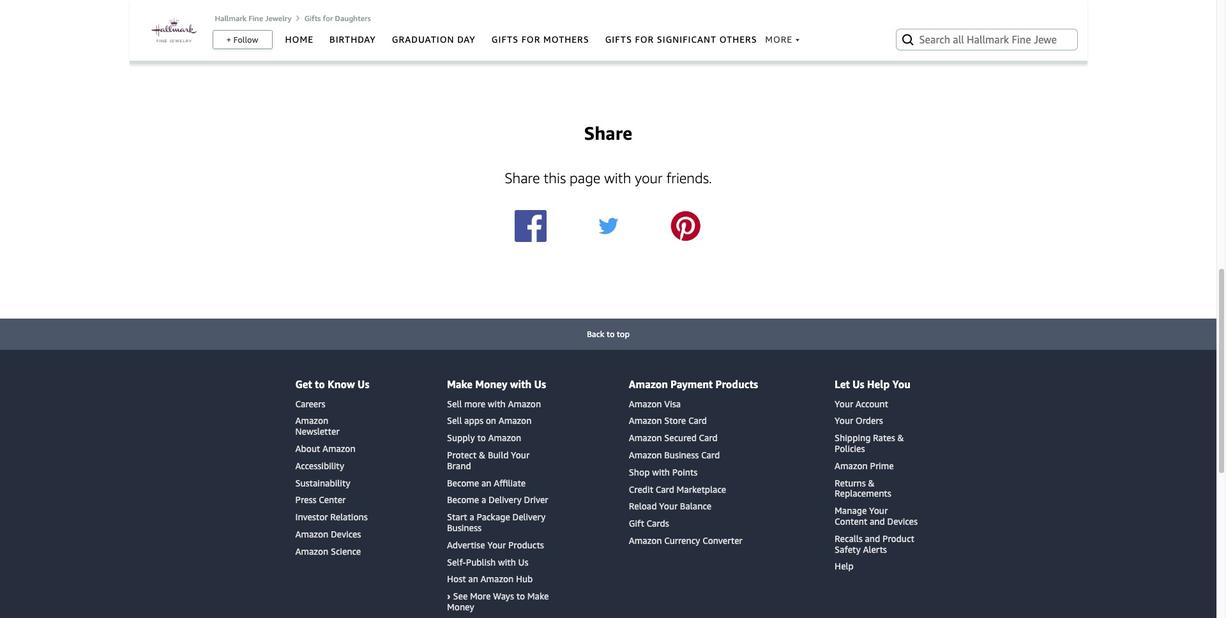 Task type: vqa. For each thing, say whether or not it's contained in the screenshot.
Know
yes



Task type: describe. For each thing, give the bounding box(es) containing it.
recalls
[[835, 533, 863, 544]]

sell more with amazon sell apps on amazon supply to amazon protect & build your brand become an affiliate become a delivery driver start a package delivery business advertise your products self-publish with us host an amazon hub › see more ways to make money
[[447, 398, 549, 612]]

2 become from the top
[[447, 495, 479, 505]]

science
[[331, 546, 361, 557]]

amazon store card link
[[629, 415, 707, 426]]

0 vertical spatial &
[[897, 432, 904, 443]]

amazon up shop on the bottom right of page
[[629, 450, 662, 460]]

careers amazon newsletter about amazon accessibility sustainability press center investor relations amazon devices amazon science
[[295, 398, 368, 557]]

amazon down make money with us
[[508, 398, 541, 409]]

0 vertical spatial products
[[715, 378, 758, 391]]

careers link
[[295, 398, 325, 409]]

with up on
[[488, 398, 506, 409]]

affiliate
[[494, 477, 526, 488]]

see
[[453, 591, 468, 602]]

2 sell from the top
[[447, 415, 462, 426]]

amazon business card link
[[629, 450, 720, 460]]

+ follow button
[[213, 31, 272, 49]]

product
[[882, 533, 914, 544]]

1 horizontal spatial a
[[481, 495, 486, 505]]

with down 'advertise your products' link
[[498, 557, 516, 567]]

1 vertical spatial delivery
[[512, 512, 546, 523]]

sustainability
[[295, 477, 350, 488]]

more
[[470, 591, 491, 602]]

store
[[664, 415, 686, 426]]

safety
[[835, 544, 861, 555]]

hallmark fine jewelry link
[[215, 13, 292, 23]]

amazon up ways
[[481, 574, 514, 585]]

center
[[319, 495, 346, 505]]

0 vertical spatial and
[[870, 516, 885, 527]]

follow
[[233, 34, 258, 45]]

your account link
[[835, 398, 888, 409]]

1 horizontal spatial money
[[475, 378, 507, 391]]

to left top
[[607, 329, 615, 339]]

your inside amazon visa amazon store card amazon secured card amazon business card shop with points credit card marketplace reload your balance gift cards amazon currency converter
[[659, 501, 678, 512]]

0 vertical spatial make
[[447, 378, 473, 391]]

content
[[835, 516, 867, 527]]

amazon visa link
[[629, 398, 681, 409]]

back
[[587, 329, 604, 339]]

amazon down amazon devices link
[[295, 546, 328, 557]]

your down the let
[[835, 398, 853, 409]]

card down shop with points link
[[656, 484, 674, 495]]

make inside sell more with amazon sell apps on amazon supply to amazon protect & build your brand become an affiliate become a delivery driver start a package delivery business advertise your products self-publish with us host an amazon hub › see more ways to make money
[[527, 591, 549, 602]]

amazon down amazon store card link
[[629, 432, 662, 443]]

supply
[[447, 432, 475, 443]]

ways
[[493, 591, 514, 602]]

let us help you
[[835, 378, 910, 391]]

shipping
[[835, 432, 871, 443]]

+
[[226, 34, 231, 45]]

us inside sell more with amazon sell apps on amazon supply to amazon protect & build your brand become an affiliate become a delivery driver start a package delivery business advertise your products self-publish with us host an amazon hub › see more ways to make money
[[518, 557, 528, 567]]

back to top
[[587, 329, 630, 339]]

1 sell from the top
[[447, 398, 462, 409]]

hallmark fine jewelry logo image
[[150, 6, 198, 54]]

amazon inside your account your orders shipping rates & policies amazon prime returns & replacements manage your content and devices recalls and product safety alerts help
[[835, 460, 868, 471]]

gift cards link
[[629, 518, 669, 529]]

you
[[892, 378, 910, 391]]

shop with points link
[[629, 467, 698, 478]]

amazon up amazon visa link
[[629, 378, 668, 391]]

help inside your account your orders shipping rates & policies amazon prime returns & replacements manage your content and devices recalls and product safety alerts help
[[835, 561, 854, 572]]

share this page with your friends.
[[505, 169, 712, 186]]

start
[[447, 512, 467, 523]]

prime
[[870, 460, 894, 471]]

business inside amazon visa amazon store card amazon secured card amazon business card shop with points credit card marketplace reload your balance gift cards amazon currency converter
[[664, 450, 699, 460]]

get
[[295, 378, 312, 391]]

amazon down careers "link"
[[295, 415, 328, 426]]

protect
[[447, 450, 477, 460]]

know
[[328, 378, 355, 391]]

orders
[[856, 415, 883, 426]]

amazon currency converter link
[[629, 535, 743, 546]]

amazon prime link
[[835, 460, 894, 471]]

rates
[[873, 432, 895, 443]]

get to know us
[[295, 378, 369, 391]]

become an affiliate link
[[447, 477, 526, 488]]

converter
[[703, 535, 743, 546]]

build
[[488, 450, 509, 460]]

your up shipping
[[835, 415, 853, 426]]

us right the let
[[852, 378, 864, 391]]

balance
[[680, 501, 711, 512]]

for
[[323, 13, 333, 23]]

reload
[[629, 501, 657, 512]]

with left your
[[604, 169, 631, 186]]

amazon devices link
[[295, 529, 361, 540]]

page
[[570, 169, 600, 186]]

alerts
[[863, 544, 887, 555]]

self-
[[447, 557, 466, 567]]

shipping rates & policies link
[[835, 432, 904, 454]]

back to top link
[[0, 319, 1216, 350]]

sell more with amazon link
[[447, 398, 541, 409]]

advertise
[[447, 540, 485, 550]]

hallmark fine jewelry
[[215, 13, 292, 23]]

card right store
[[688, 415, 707, 426]]

Search all Hallmark Fine Jewelry search field
[[919, 29, 1057, 50]]

driver
[[524, 495, 548, 505]]

amazon visa amazon store card amazon secured card amazon business card shop with points credit card marketplace reload your balance gift cards amazon currency converter
[[629, 398, 743, 546]]

1 vertical spatial and
[[865, 533, 880, 544]]

us up sell more with amazon link
[[534, 378, 546, 391]]

this
[[544, 169, 566, 186]]

share for share
[[584, 123, 632, 144]]

search image
[[900, 32, 915, 47]]

protect & build your brand link
[[447, 450, 529, 471]]

manage
[[835, 505, 867, 516]]

gifts for daughters
[[304, 13, 371, 23]]

publish
[[466, 557, 496, 567]]

daughters
[[335, 13, 371, 23]]

card up marketplace
[[701, 450, 720, 460]]



Task type: locate. For each thing, give the bounding box(es) containing it.
1 horizontal spatial business
[[664, 450, 699, 460]]

amazon down gift cards link
[[629, 535, 662, 546]]

1 horizontal spatial share
[[584, 123, 632, 144]]

share for share this page with your friends.
[[505, 169, 540, 186]]

host
[[447, 574, 466, 585]]

accessibility
[[295, 460, 344, 471]]

your down replacements
[[869, 505, 888, 516]]

sell apps on amazon link
[[447, 415, 532, 426]]

delivery down affiliate
[[488, 495, 522, 505]]

1 horizontal spatial &
[[868, 477, 875, 488]]

press
[[295, 495, 316, 505]]

share left this
[[505, 169, 540, 186]]

on
[[486, 415, 496, 426]]

sell
[[447, 398, 462, 409], [447, 415, 462, 426]]

›
[[447, 590, 451, 602]]

gifts for daughters link
[[304, 13, 371, 23]]

products right payment
[[715, 378, 758, 391]]

investor
[[295, 512, 328, 523]]

jewelry
[[265, 13, 292, 23]]

manage your content and devices link
[[835, 505, 918, 527]]

make
[[447, 378, 473, 391], [527, 591, 549, 602]]

to right ways
[[516, 591, 525, 602]]

0 vertical spatial delivery
[[488, 495, 522, 505]]

1 vertical spatial make
[[527, 591, 549, 602]]

business down secured
[[664, 450, 699, 460]]

amazon up accessibility
[[322, 443, 356, 454]]

apps
[[464, 415, 483, 426]]

with up sell more with amazon link
[[510, 378, 531, 391]]

hub
[[516, 574, 533, 585]]

self-publish with us link
[[447, 557, 528, 567]]

become down brand
[[447, 477, 479, 488]]

reload your balance link
[[629, 501, 711, 512]]

products inside sell more with amazon sell apps on amazon supply to amazon protect & build your brand become an affiliate become a delivery driver start a package delivery business advertise your products self-publish with us host an amazon hub › see more ways to make money
[[508, 540, 544, 550]]

2 vertical spatial &
[[868, 477, 875, 488]]

0 horizontal spatial share
[[505, 169, 540, 186]]

to down apps
[[477, 432, 486, 443]]

1 vertical spatial share
[[505, 169, 540, 186]]

make up 'more'
[[447, 378, 473, 391]]

share up share this page with your friends.
[[584, 123, 632, 144]]

replacements
[[835, 488, 891, 499]]

help down safety
[[835, 561, 854, 572]]

relations
[[330, 512, 368, 523]]

0 horizontal spatial help
[[835, 561, 854, 572]]

delivery down 'driver'
[[512, 512, 546, 523]]

0 horizontal spatial make
[[447, 378, 473, 391]]

1 horizontal spatial help
[[867, 378, 890, 391]]

0 horizontal spatial &
[[479, 450, 485, 460]]

to right get
[[315, 378, 325, 391]]

your down credit card marketplace link
[[659, 501, 678, 512]]

brand
[[447, 460, 471, 471]]

secured
[[664, 432, 697, 443]]

0 vertical spatial help
[[867, 378, 890, 391]]

1 horizontal spatial an
[[481, 477, 491, 488]]

start a package delivery business link
[[447, 512, 546, 533]]

0 vertical spatial sell
[[447, 398, 462, 409]]

top
[[617, 329, 630, 339]]

0 horizontal spatial a
[[470, 512, 474, 523]]

share
[[584, 123, 632, 144], [505, 169, 540, 186]]

supply to amazon link
[[447, 432, 521, 443]]

sell left 'more'
[[447, 398, 462, 409]]

amazon secured card link
[[629, 432, 718, 443]]

advertise your products link
[[447, 540, 544, 550]]

package
[[477, 512, 510, 523]]

1 vertical spatial devices
[[331, 529, 361, 540]]

amazon up build at the left bottom of the page
[[488, 432, 521, 443]]

an right host at the left of page
[[468, 574, 478, 585]]

credit
[[629, 484, 653, 495]]

0 vertical spatial an
[[481, 477, 491, 488]]

your orders link
[[835, 415, 883, 426]]

us up hub
[[518, 557, 528, 567]]

0 horizontal spatial products
[[508, 540, 544, 550]]

gift
[[629, 518, 644, 529]]

1 vertical spatial products
[[508, 540, 544, 550]]

help up account
[[867, 378, 890, 391]]

with
[[604, 169, 631, 186], [510, 378, 531, 391], [488, 398, 506, 409], [652, 467, 670, 478], [498, 557, 516, 567]]

shop
[[629, 467, 650, 478]]

and up recalls and product safety alerts link
[[870, 516, 885, 527]]

more
[[464, 398, 485, 409]]

1 become from the top
[[447, 477, 479, 488]]

business inside sell more with amazon sell apps on amazon supply to amazon protect & build your brand become an affiliate become a delivery driver start a package delivery business advertise your products self-publish with us host an amazon hub › see more ways to make money
[[447, 522, 481, 533]]

returns & replacements link
[[835, 477, 891, 499]]

money up sell more with amazon link
[[475, 378, 507, 391]]

currency
[[664, 535, 700, 546]]

1 horizontal spatial devices
[[887, 516, 918, 527]]

0 vertical spatial business
[[664, 450, 699, 460]]

accessibility link
[[295, 460, 344, 471]]

0 vertical spatial share
[[584, 123, 632, 144]]

recalls and product safety alerts link
[[835, 533, 914, 555]]

sustainability link
[[295, 477, 350, 488]]

returns
[[835, 477, 866, 488]]

1 vertical spatial &
[[479, 450, 485, 460]]

& down 'amazon prime' link
[[868, 477, 875, 488]]

0 vertical spatial money
[[475, 378, 507, 391]]

an
[[481, 477, 491, 488], [468, 574, 478, 585]]

with right shop on the bottom right of page
[[652, 467, 670, 478]]

products up hub
[[508, 540, 544, 550]]

business up advertise
[[447, 522, 481, 533]]

help link
[[835, 561, 854, 572]]

about
[[295, 443, 320, 454]]

card
[[688, 415, 707, 426], [699, 432, 718, 443], [701, 450, 720, 460], [656, 484, 674, 495]]

with inside amazon visa amazon store card amazon secured card amazon business card shop with points credit card marketplace reload your balance gift cards amazon currency converter
[[652, 467, 670, 478]]

sell up 'supply'
[[447, 415, 462, 426]]

policies
[[835, 443, 865, 454]]

friends.
[[666, 169, 712, 186]]

devices inside careers amazon newsletter about amazon accessibility sustainability press center investor relations amazon devices amazon science
[[331, 529, 361, 540]]

us
[[357, 378, 369, 391], [534, 378, 546, 391], [852, 378, 864, 391], [518, 557, 528, 567]]

amazon right on
[[499, 415, 532, 426]]

amazon newsletter link
[[295, 415, 339, 437]]

1 vertical spatial a
[[470, 512, 474, 523]]

amazon payment products
[[629, 378, 758, 391]]

hallmark
[[215, 13, 247, 23]]

investor relations link
[[295, 512, 368, 523]]

devices up product
[[887, 516, 918, 527]]

us right know
[[357, 378, 369, 391]]

your up self-publish with us "link"
[[487, 540, 506, 550]]

let
[[835, 378, 850, 391]]

credit card marketplace link
[[629, 484, 726, 495]]

amazon down investor
[[295, 529, 328, 540]]

0 horizontal spatial an
[[468, 574, 478, 585]]

amazon up "returns"
[[835, 460, 868, 471]]

a down become an affiliate link
[[481, 495, 486, 505]]

devices inside your account your orders shipping rates & policies amazon prime returns & replacements manage your content and devices recalls and product safety alerts help
[[887, 516, 918, 527]]

amazon left visa
[[629, 398, 662, 409]]

0 horizontal spatial money
[[447, 602, 474, 612]]

a
[[481, 495, 486, 505], [470, 512, 474, 523]]

0 horizontal spatial business
[[447, 522, 481, 533]]

become up start at the bottom left of page
[[447, 495, 479, 505]]

0 vertical spatial become
[[447, 477, 479, 488]]

a right start at the bottom left of page
[[470, 512, 474, 523]]

and down 'manage your content and devices' link
[[865, 533, 880, 544]]

& inside sell more with amazon sell apps on amazon supply to amazon protect & build your brand become an affiliate become a delivery driver start a package delivery business advertise your products self-publish with us host an amazon hub › see more ways to make money
[[479, 450, 485, 460]]

gifts
[[304, 13, 321, 23]]

1 horizontal spatial products
[[715, 378, 758, 391]]

fine
[[249, 13, 263, 23]]

your
[[635, 169, 663, 186]]

devices up 'science'
[[331, 529, 361, 540]]

amazon down amazon visa link
[[629, 415, 662, 426]]

0 vertical spatial a
[[481, 495, 486, 505]]

2 horizontal spatial &
[[897, 432, 904, 443]]

visa
[[664, 398, 681, 409]]

careers
[[295, 398, 325, 409]]

payment
[[671, 378, 713, 391]]

& right rates at the bottom of the page
[[897, 432, 904, 443]]

an up become a delivery driver "link"
[[481, 477, 491, 488]]

your account your orders shipping rates & policies amazon prime returns & replacements manage your content and devices recalls and product safety alerts help
[[835, 398, 918, 572]]

0 vertical spatial devices
[[887, 516, 918, 527]]

0 horizontal spatial devices
[[331, 529, 361, 540]]

your right build at the left bottom of the page
[[511, 450, 529, 460]]

1 vertical spatial business
[[447, 522, 481, 533]]

money down host at the left of page
[[447, 602, 474, 612]]

marketplace
[[677, 484, 726, 495]]

1 vertical spatial become
[[447, 495, 479, 505]]

card right secured
[[699, 432, 718, 443]]

points
[[672, 467, 698, 478]]

make down hub
[[527, 591, 549, 602]]

& left build at the left bottom of the page
[[479, 450, 485, 460]]

become a delivery driver link
[[447, 495, 548, 505]]

1 vertical spatial an
[[468, 574, 478, 585]]

1 horizontal spatial make
[[527, 591, 549, 602]]

cards
[[647, 518, 669, 529]]

1 vertical spatial help
[[835, 561, 854, 572]]

1 vertical spatial money
[[447, 602, 474, 612]]

money inside sell more with amazon sell apps on amazon supply to amazon protect & build your brand become an affiliate become a delivery driver start a package delivery business advertise your products self-publish with us host an amazon hub › see more ways to make money
[[447, 602, 474, 612]]

1 vertical spatial sell
[[447, 415, 462, 426]]

+ follow
[[226, 34, 258, 45]]



